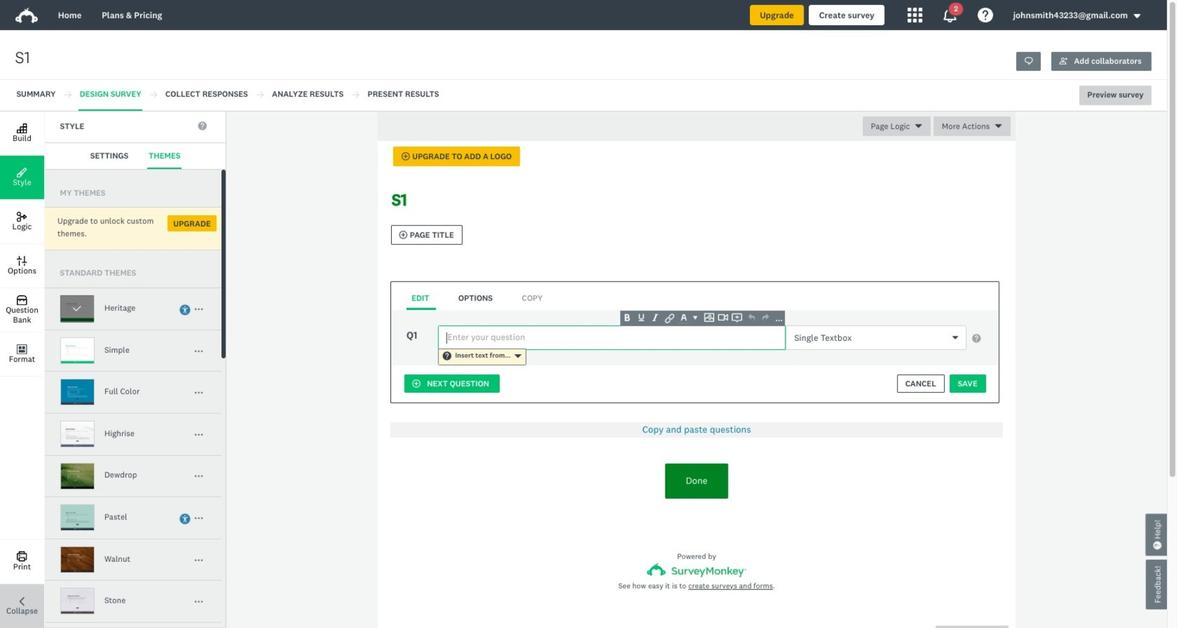 Task type: vqa. For each thing, say whether or not it's contained in the screenshot.
the leftmost PRODUCTS ICON
yes



Task type: describe. For each thing, give the bounding box(es) containing it.
dropdown arrow image
[[1134, 12, 1142, 20]]



Task type: locate. For each thing, give the bounding box(es) containing it.
products icon image
[[908, 8, 923, 23], [943, 8, 958, 23]]

surveymonkey image
[[648, 563, 747, 577]]

0 horizontal spatial products icon image
[[908, 8, 923, 23]]

1 products icon image from the left
[[908, 8, 923, 23]]

help icon image
[[979, 8, 994, 23]]

1 horizontal spatial products icon image
[[943, 8, 958, 23]]

surveymonkey logo image
[[15, 8, 38, 23]]

2 products icon image from the left
[[943, 8, 958, 23]]



